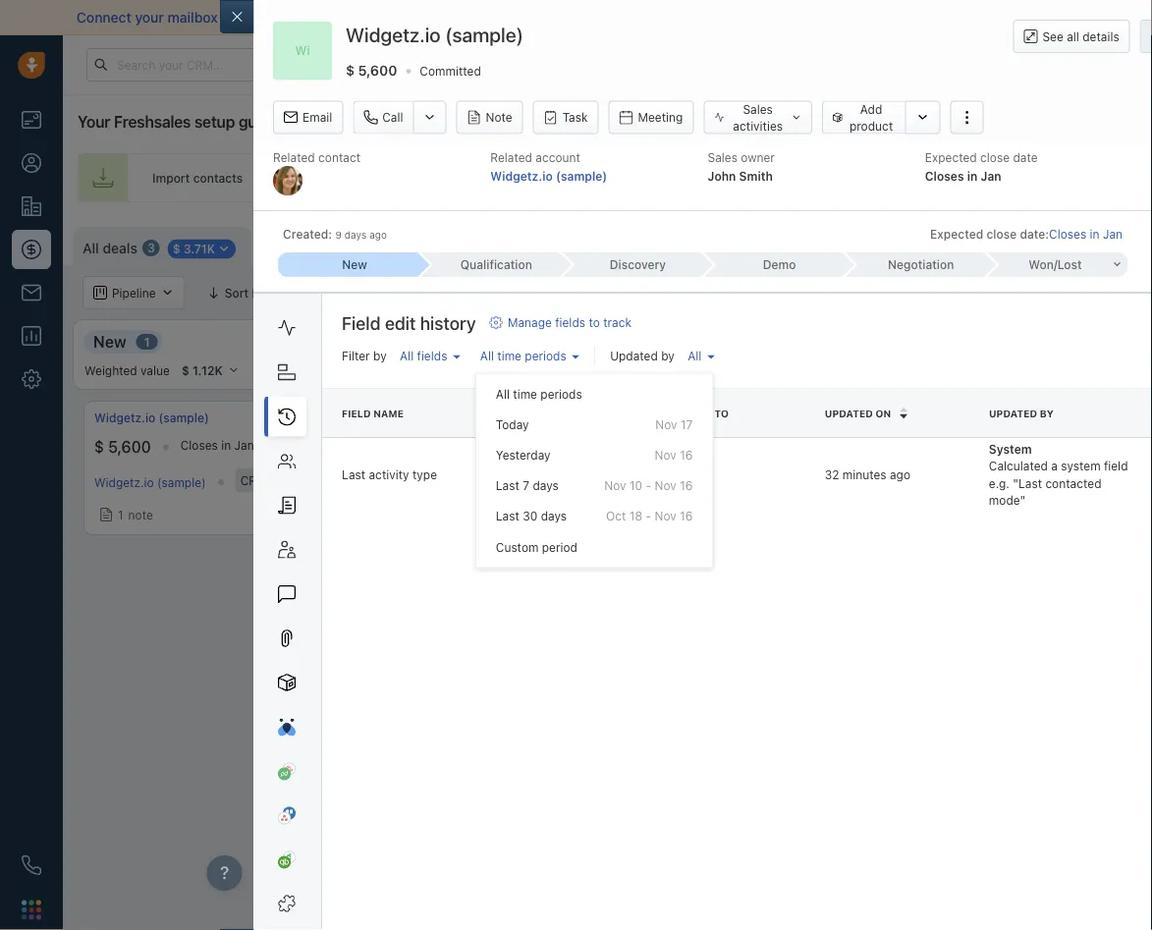 Task type: locate. For each thing, give the bounding box(es) containing it.
import up negotiation
[[932, 237, 969, 250]]

2 horizontal spatial your
[[953, 171, 978, 185]]

$ 5,600 up 1 note
[[94, 438, 151, 456]]

all fields link
[[395, 344, 465, 367]]

new down all deals link
[[93, 332, 126, 351]]

in inside expected close date closes in jan
[[967, 169, 978, 183]]

acme down $ 100
[[414, 473, 445, 487]]

all time periods button
[[475, 343, 585, 368]]

1 horizontal spatial $ 5,600
[[346, 62, 397, 78]]

deal down on
[[871, 423, 895, 437]]

add deal down updated on
[[845, 423, 895, 437]]

start
[[989, 9, 1019, 26]]

updated left on
[[825, 408, 873, 419]]

1 horizontal spatial fields
[[555, 316, 586, 330]]

deals left date:
[[973, 237, 1003, 250]]

5,600 inside widgetz.io (sample) dialog
[[358, 62, 397, 78]]

leads right the route
[[905, 171, 935, 185]]

import inside import deals button
[[932, 237, 969, 250]]

discovery link
[[561, 252, 703, 277]]

and right quotas
[[933, 286, 954, 300]]

container_wx8msf4aqz5i3rn1 image inside all deal owners button
[[485, 286, 499, 300]]

1 field from the top
[[342, 312, 381, 333]]

widgetz.io (sample) link down account
[[490, 169, 607, 183]]

add product
[[850, 102, 893, 133]]

changed to
[[661, 407, 729, 418]]

widgetz.io (sample) up "committed"
[[346, 23, 524, 46]]

all time periods up previous value
[[496, 387, 582, 401]]

0 vertical spatial updated by
[[610, 349, 675, 362]]

1 vertical spatial days
[[533, 479, 559, 493]]

1 vertical spatial add
[[1083, 237, 1105, 250]]

nov down previous value
[[538, 439, 560, 452]]

widgetz.io (sample) up 1 note
[[94, 475, 206, 489]]

container_wx8msf4aqz5i3rn1 image
[[723, 170, 739, 186], [820, 237, 833, 250], [357, 286, 371, 300], [485, 286, 499, 300], [870, 286, 884, 300], [1130, 423, 1144, 437]]

inc up '100'
[[449, 411, 466, 425]]

(sample) up closes in jan
[[159, 411, 209, 425]]

$ inside widgetz.io (sample) dialog
[[346, 62, 355, 78]]

0 vertical spatial new
[[342, 258, 367, 272]]

5,600
[[358, 62, 397, 78], [108, 438, 151, 456]]

2 inc from the top
[[448, 473, 465, 487]]

leads
[[467, 171, 497, 185], [905, 171, 935, 185]]

5,600 up call button
[[358, 62, 397, 78]]

widgetz.io (sample) link up 1 note
[[94, 475, 206, 489]]

and left "enable"
[[381, 9, 405, 26]]

to
[[222, 9, 235, 26], [972, 9, 985, 26], [938, 171, 950, 185], [589, 316, 600, 330], [715, 407, 729, 418]]

contacted
[[1046, 476, 1102, 490]]

qualification
[[460, 258, 532, 272], [412, 332, 505, 351]]

all deals 3
[[83, 240, 155, 256]]

1 horizontal spatial import
[[932, 237, 969, 250]]

0 horizontal spatial leads
[[467, 171, 497, 185]]

0 vertical spatial acme inc (sample)
[[414, 411, 519, 425]]

2 vertical spatial add
[[845, 423, 868, 437]]

product
[[850, 119, 893, 133]]

1 horizontal spatial container_wx8msf4aqz5i3rn1 image
[[826, 423, 840, 437]]

field name
[[342, 407, 404, 418]]

1 vertical spatial field
[[342, 407, 371, 418]]

your right invite
[[661, 171, 686, 185]]

leads right website on the top
[[467, 171, 497, 185]]

2 vertical spatial 16
[[680, 509, 693, 523]]

1 acme from the top
[[414, 411, 446, 425]]

1 horizontal spatial 5,600
[[358, 62, 397, 78]]

import for import contacts
[[152, 171, 190, 185]]

1 vertical spatial and
[[933, 286, 954, 300]]

0 horizontal spatial $ 5,600
[[94, 438, 151, 456]]

$ 5,600 up call button
[[346, 62, 397, 78]]

2 vertical spatial jan
[[234, 439, 254, 452]]

2 horizontal spatial 1
[[379, 286, 384, 300]]

periods up the value
[[541, 387, 582, 401]]

1 horizontal spatial 1
[[144, 335, 150, 349]]

1 vertical spatial inc
[[448, 473, 465, 487]]

call
[[382, 111, 403, 124]]

1 vertical spatial close
[[987, 227, 1017, 241]]

1 acme inc (sample) link from the top
[[414, 410, 519, 426]]

don't
[[900, 9, 934, 26]]

fields
[[555, 316, 586, 330], [417, 349, 447, 363]]

new inside widgetz.io (sample) dialog
[[342, 258, 367, 272]]

(sample) down account
[[556, 169, 607, 183]]

$
[[346, 62, 355, 78], [94, 438, 104, 456], [414, 438, 423, 456]]

note inside button
[[448, 504, 472, 518]]

1 vertical spatial periods
[[541, 387, 582, 401]]

qualification inside 'link'
[[460, 258, 532, 272]]

your up import deals
[[953, 171, 978, 185]]

system
[[989, 442, 1032, 456]]

custom
[[496, 540, 539, 554]]

1 vertical spatial 1
[[144, 335, 150, 349]]

to right the mailbox
[[222, 9, 235, 26]]

sales activities button
[[704, 101, 822, 134], [704, 101, 812, 134]]

widgetz.io (sample)
[[346, 23, 524, 46], [94, 411, 209, 425], [94, 475, 206, 489]]

1 horizontal spatial leads
[[905, 171, 935, 185]]

30
[[523, 509, 538, 523]]

on
[[876, 408, 891, 419]]

qualification up all deal owners button
[[460, 258, 532, 272]]

by left the all link
[[661, 349, 675, 362]]

2 16 from the top
[[680, 479, 693, 493]]

sales up activities
[[743, 102, 773, 116]]

0 horizontal spatial deals
[[103, 240, 137, 256]]

last for last activity type
[[342, 467, 366, 481]]

deal for add deal button
[[1109, 237, 1133, 250]]

expected up negotiation
[[930, 227, 984, 241]]

acme inc (sample) up '100'
[[414, 411, 519, 425]]

last right plan on the bottom left of the page
[[342, 467, 366, 481]]

0 vertical spatial periods
[[525, 349, 567, 363]]

team left smith at the right
[[690, 171, 718, 185]]

1 horizontal spatial related
[[490, 150, 532, 164]]

deal for all deal owners button
[[524, 286, 548, 300]]

jan inside expected close date closes in jan
[[981, 169, 1002, 183]]

2 horizontal spatial deal
[[1109, 237, 1133, 250]]

1 vertical spatial acme
[[414, 473, 445, 487]]

related for related contact
[[273, 150, 315, 164]]

1 vertical spatial meeting
[[661, 467, 706, 481]]

0 horizontal spatial fields
[[417, 349, 447, 363]]

container_wx8msf4aqz5i3rn1 image
[[826, 423, 840, 437], [99, 508, 113, 522]]

acme inc (sample) link up '100'
[[414, 410, 519, 426]]

1 16 from the top
[[680, 448, 693, 462]]

1 filter applied button
[[344, 276, 472, 309]]

invite
[[627, 171, 658, 185]]

container_wx8msf4aqz5i3rn1 image for 1
[[99, 508, 113, 522]]

16 for nov 10 - nov 16
[[680, 479, 693, 493]]

connect your mailbox to improve deliverability and enable 2-way sync of email conversations.
[[77, 9, 683, 26]]

0 horizontal spatial import
[[152, 171, 190, 185]]

your
[[135, 9, 164, 26], [661, 171, 686, 185], [953, 171, 978, 185]]

1 vertical spatial new
[[93, 332, 126, 351]]

1 vertical spatial acme inc (sample) link
[[414, 473, 517, 487]]

all inside button
[[507, 286, 521, 300]]

$ for qualification
[[414, 438, 423, 456]]

1 horizontal spatial jan
[[981, 169, 1002, 183]]

-
[[496, 467, 502, 481], [502, 467, 507, 481], [507, 467, 513, 481], [270, 473, 276, 487], [646, 479, 651, 493], [646, 509, 651, 523]]

contact
[[318, 150, 361, 164]]

1 horizontal spatial ago
[[890, 467, 911, 481]]

close image
[[1123, 13, 1133, 23]]

sync
[[499, 9, 530, 26]]

last
[[342, 467, 366, 481], [496, 479, 519, 493], [496, 509, 519, 523]]

1 for 1
[[144, 335, 150, 349]]

0 vertical spatial inc
[[449, 411, 466, 425]]

related down "email" button
[[273, 150, 315, 164]]

import contacts link
[[78, 153, 278, 202]]

closes
[[925, 169, 964, 183], [1049, 227, 1087, 241], [180, 439, 218, 452], [484, 439, 521, 452]]

sales owner john smith
[[708, 150, 775, 183]]

1 vertical spatial $ 5,600
[[94, 438, 151, 456]]

conversations.
[[588, 9, 683, 26]]

1 vertical spatial container_wx8msf4aqz5i3rn1 image
[[99, 508, 113, 522]]

0 horizontal spatial container_wx8msf4aqz5i3rn1 image
[[99, 508, 113, 522]]

sales inside sales owner john smith
[[708, 150, 738, 164]]

$ 5,600 inside widgetz.io (sample) dialog
[[346, 62, 397, 78]]

sales inside the sales activities
[[743, 102, 773, 116]]

container_wx8msf4aqz5i3rn1 image inside 1 filter applied button
[[357, 286, 371, 300]]

system calculated a system field e.g. "last contacted mode"
[[989, 442, 1128, 506]]

2 leads from the left
[[905, 171, 935, 185]]

in for bring in website leads
[[406, 171, 416, 185]]

edit
[[385, 312, 416, 333]]

5,600 up 1 note
[[108, 438, 151, 456]]

by up a at right
[[1040, 407, 1054, 418]]

created: 9 days ago
[[283, 227, 387, 241]]

nov 16
[[655, 448, 693, 462]]

enable
[[408, 9, 452, 26]]

1 inside 1 filter applied button
[[379, 286, 384, 300]]

1 inc from the top
[[449, 411, 466, 425]]

1 horizontal spatial deal
[[871, 423, 895, 437]]

import deals group
[[905, 227, 1046, 260]]

1 vertical spatial jan
[[1103, 227, 1123, 241]]

0 horizontal spatial 1
[[118, 508, 123, 522]]

⌘
[[361, 240, 372, 253]]

acme inc (sample) up note button
[[414, 473, 517, 487]]

close for date:
[[987, 227, 1017, 241]]

field for field name
[[342, 407, 371, 418]]

0 horizontal spatial deal
[[524, 286, 548, 300]]

freshsales
[[114, 112, 191, 131]]

deals left 3
[[103, 240, 137, 256]]

connect your mailbox link
[[77, 9, 222, 26]]

field left the name
[[342, 407, 371, 418]]

related inside the related account widgetz.io (sample)
[[490, 150, 532, 164]]

close inside expected close date closes in jan
[[980, 150, 1010, 164]]

expected up route leads to your team
[[925, 150, 977, 164]]

track
[[603, 316, 632, 330]]

days inside created: 9 days ago
[[345, 229, 367, 240]]

(sample) left 7
[[468, 473, 517, 487]]

1 horizontal spatial sales
[[743, 102, 773, 116]]

0 horizontal spatial note
[[128, 508, 153, 522]]

closes inside expected close date closes in jan
[[925, 169, 964, 183]]

2 vertical spatial days
[[541, 509, 567, 523]]

updated down track
[[610, 349, 658, 362]]

container_wx8msf4aqz5i3rn1 image left 1 note
[[99, 508, 113, 522]]

widgetz.io (sample) link up closes in jan
[[94, 410, 209, 426]]

1 vertical spatial widgetz.io (sample)
[[94, 411, 209, 425]]

sales for sales owner john smith
[[708, 150, 738, 164]]

0 horizontal spatial $
[[94, 438, 104, 456]]

all left 3
[[83, 240, 99, 256]]

widgetz.io inside "link"
[[94, 411, 155, 425]]

import for import deals
[[932, 237, 969, 250]]

close left date:
[[987, 227, 1017, 241]]

custom period
[[496, 540, 578, 554]]

0 vertical spatial meeting
[[638, 111, 683, 124]]

1 horizontal spatial $
[[346, 62, 355, 78]]

1 horizontal spatial new
[[342, 258, 367, 272]]

close for date
[[980, 150, 1010, 164]]

1 vertical spatial 16
[[680, 479, 693, 493]]

have
[[938, 9, 969, 26]]

1 vertical spatial widgetz.io (sample) link
[[94, 410, 209, 426]]

john
[[708, 169, 736, 183]]

1 horizontal spatial by
[[661, 349, 675, 362]]

0 vertical spatial 1
[[379, 286, 384, 300]]

value
[[551, 407, 585, 418]]

periods down the manage fields to track link
[[525, 349, 567, 363]]

import inside import contacts link
[[152, 171, 190, 185]]

sales
[[743, 102, 773, 116], [708, 150, 738, 164]]

widgetz.io (sample) link
[[490, 169, 607, 183], [94, 410, 209, 426], [94, 475, 206, 489]]

0 vertical spatial fields
[[555, 316, 586, 330]]

by right filter
[[373, 349, 387, 363]]

0 vertical spatial field
[[342, 312, 381, 333]]

last inside widgetz.io (sample) dialog
[[342, 467, 366, 481]]

0 vertical spatial add
[[860, 102, 882, 116]]

field up filter by
[[342, 312, 381, 333]]

type
[[413, 467, 437, 481]]

3 16 from the top
[[680, 509, 693, 523]]

2 horizontal spatial updated
[[989, 407, 1037, 418]]

meeting down "nov 16" at the right top of page
[[661, 467, 706, 481]]

last left 30
[[496, 509, 519, 523]]

all time periods down the manage
[[480, 349, 567, 363]]

your left the mailbox
[[135, 9, 164, 26]]

in for closes in nov
[[525, 439, 534, 452]]

route
[[868, 171, 901, 185]]

see
[[1043, 29, 1064, 43]]

related for related account widgetz.io (sample)
[[490, 150, 532, 164]]

new
[[342, 258, 367, 272], [93, 332, 126, 351]]

ago right 'minutes'
[[890, 467, 911, 481]]

1 vertical spatial deal
[[524, 286, 548, 300]]

ago right 9
[[370, 229, 387, 240]]

scratch.
[[1057, 9, 1110, 26]]

7
[[523, 479, 529, 493]]

details
[[1083, 29, 1120, 43]]

0 horizontal spatial team
[[690, 171, 718, 185]]

related down note
[[490, 150, 532, 164]]

1 horizontal spatial your
[[661, 171, 686, 185]]

leads inside bring in website leads link
[[467, 171, 497, 185]]

deal up the manage
[[524, 286, 548, 300]]

(sample) inside "link"
[[159, 411, 209, 425]]

widgetz.io (sample) dialog
[[220, 0, 1152, 930]]

widgetz.io inside the related account widgetz.io (sample)
[[490, 169, 553, 183]]

0 vertical spatial acme inc (sample) link
[[414, 410, 519, 426]]

ago inside created: 9 days ago
[[370, 229, 387, 240]]

0 vertical spatial sales
[[743, 102, 773, 116]]

2 vertical spatial deal
[[871, 423, 895, 437]]

import deals
[[932, 237, 1003, 250]]

last for last 7 days
[[496, 479, 519, 493]]

days right 9
[[345, 229, 367, 240]]

freshworks switcher image
[[22, 900, 41, 920]]

1 horizontal spatial add deal
[[1083, 237, 1133, 250]]

2 vertical spatial 1
[[118, 508, 123, 522]]

100
[[427, 438, 454, 456]]

activities
[[733, 119, 783, 133]]

0 vertical spatial add deal
[[1083, 237, 1133, 250]]

0 horizontal spatial related
[[273, 150, 315, 164]]

close left date on the top of the page
[[980, 150, 1010, 164]]

2 field from the top
[[342, 407, 371, 418]]

2 horizontal spatial jan
[[1103, 227, 1123, 241]]

updated by down track
[[610, 349, 675, 362]]

0 vertical spatial widgetz.io (sample)
[[346, 23, 524, 46]]

(sample) up closes in nov
[[469, 411, 519, 425]]

0 vertical spatial container_wx8msf4aqz5i3rn1 image
[[826, 423, 840, 437]]

meeting button
[[609, 101, 694, 134]]

1 vertical spatial acme inc (sample)
[[414, 473, 517, 487]]

sales up john
[[708, 150, 738, 164]]

expected close date: closes in jan
[[930, 227, 1123, 241]]

jan up search field
[[1103, 227, 1123, 241]]

1 horizontal spatial updated
[[825, 408, 873, 419]]

new down ⌘
[[342, 258, 367, 272]]

days right 30
[[541, 509, 567, 523]]

0 vertical spatial import
[[152, 171, 190, 185]]

0 vertical spatial $ 5,600
[[346, 62, 397, 78]]

all up the manage
[[507, 286, 521, 300]]

acme up $ 100
[[414, 411, 446, 425]]

deals inside button
[[973, 237, 1003, 250]]

related
[[273, 150, 315, 164], [490, 150, 532, 164]]

0 vertical spatial expected
[[925, 150, 977, 164]]

expected for expected close date:
[[930, 227, 984, 241]]

0 vertical spatial time
[[497, 349, 522, 363]]

1 vertical spatial fields
[[417, 349, 447, 363]]

2 related from the left
[[490, 150, 532, 164]]

a
[[1051, 459, 1058, 473]]

quotas
[[889, 286, 930, 300]]

contacts
[[193, 171, 243, 185]]

0 vertical spatial deal
[[1109, 237, 1133, 250]]

16 down 17
[[680, 448, 693, 462]]

last for last 30 days
[[496, 509, 519, 523]]

time up "previous"
[[513, 387, 537, 401]]

inc right the type
[[448, 473, 465, 487]]

0 vertical spatial all time periods
[[480, 349, 567, 363]]

meeting up invite your team link
[[638, 111, 683, 124]]

1 leads from the left
[[467, 171, 497, 185]]

in for closes in jan
[[221, 439, 231, 452]]

1 note
[[118, 508, 153, 522]]

1 vertical spatial updated by
[[989, 407, 1054, 418]]

0 horizontal spatial sales
[[708, 150, 738, 164]]

ago
[[370, 229, 387, 240], [890, 467, 911, 481]]

qualification down applied
[[412, 332, 505, 351]]

deals for all
[[103, 240, 137, 256]]

widgetz.io
[[346, 23, 441, 46], [490, 169, 553, 183], [94, 411, 155, 425], [94, 475, 154, 489]]

jan up crm
[[234, 439, 254, 452]]

1 horizontal spatial note
[[448, 504, 472, 518]]

add deal
[[1083, 237, 1133, 250], [845, 423, 895, 437]]

1 related from the left
[[273, 150, 315, 164]]

3
[[147, 241, 155, 255]]

no
[[551, 473, 567, 487]]

inc
[[449, 411, 466, 425], [448, 473, 465, 487]]

team up expected close date: closes in jan
[[982, 171, 1010, 185]]

2 acme inc (sample) from the top
[[414, 473, 517, 487]]

0 vertical spatial qualification
[[460, 258, 532, 272]]

container_wx8msf4aqz5i3rn1 image inside settings popup button
[[820, 237, 833, 250]]

deal up search field
[[1109, 237, 1133, 250]]

1 vertical spatial import
[[932, 237, 969, 250]]

updated by
[[610, 349, 675, 362], [989, 407, 1054, 418]]

0 vertical spatial jan
[[981, 169, 1002, 183]]

expected
[[925, 150, 977, 164], [930, 227, 984, 241]]

all right all fields link
[[480, 349, 494, 363]]

acme inc (sample) link up note button
[[414, 473, 517, 487]]

16 down nov 10 - nov 16
[[680, 509, 693, 523]]

time down the manage
[[497, 349, 522, 363]]

note
[[486, 111, 512, 124]]

0 horizontal spatial by
[[373, 349, 387, 363]]

to right the route
[[938, 171, 950, 185]]

0 vertical spatial acme
[[414, 411, 446, 425]]

fields down owners
[[555, 316, 586, 330]]

jan up expected close date: closes in jan
[[981, 169, 1002, 183]]

updated up system at the top right
[[989, 407, 1037, 418]]

$ for new
[[94, 438, 104, 456]]

1 acme inc (sample) from the top
[[414, 411, 519, 425]]

nov left 10
[[604, 479, 626, 493]]

2 team from the left
[[982, 171, 1010, 185]]

expected close date closes in jan
[[925, 150, 1038, 183]]

fields down history
[[417, 349, 447, 363]]

widgetz.io (sample) up closes in jan
[[94, 411, 209, 425]]

expected inside expected close date closes in jan
[[925, 150, 977, 164]]

all time periods
[[480, 349, 567, 363], [496, 387, 582, 401]]

fields for manage
[[555, 316, 586, 330]]

1 horizontal spatial and
[[933, 286, 954, 300]]

e.g.
[[989, 476, 1010, 490]]

16 down "nov 16" at the right top of page
[[680, 479, 693, 493]]

updated by up system at the top right
[[989, 407, 1054, 418]]

1 vertical spatial expected
[[930, 227, 984, 241]]

(sample) down $ 100
[[383, 473, 432, 487]]

last activity type
[[342, 467, 437, 481]]



Task type: describe. For each thing, give the bounding box(es) containing it.
your for mailbox
[[135, 9, 164, 26]]

calculated
[[989, 459, 1048, 473]]

nov 17
[[656, 418, 693, 431]]

yesterday
[[496, 448, 551, 462]]

sales for sales activities
[[743, 102, 773, 116]]

0 horizontal spatial updated
[[610, 349, 658, 362]]

so
[[854, 9, 870, 26]]

phone image
[[22, 856, 41, 875]]

created:
[[283, 227, 332, 241]]

13
[[284, 240, 297, 253]]

32
[[825, 467, 839, 481]]

committed
[[420, 64, 481, 78]]

1 vertical spatial add deal
[[845, 423, 895, 437]]

0 horizontal spatial 5,600
[[108, 438, 151, 456]]

lost
[[1058, 258, 1082, 272]]

qualification link
[[420, 252, 561, 277]]

products
[[570, 473, 620, 487]]

nov left 17
[[656, 418, 677, 431]]

to left start at the top right of the page
[[972, 9, 985, 26]]

bring in website leads
[[372, 171, 497, 185]]

applied
[[418, 286, 459, 300]]

smith
[[739, 169, 773, 183]]

task
[[563, 111, 588, 124]]

0 horizontal spatial new
[[93, 332, 126, 351]]

crm - gold plan monthly (sample)
[[240, 473, 432, 487]]

demo
[[763, 258, 796, 272]]

2 vertical spatial widgetz.io (sample)
[[94, 475, 206, 489]]

task button
[[533, 101, 599, 134]]

deals for import
[[973, 237, 1003, 250]]

your freshsales setup guide
[[78, 112, 279, 131]]

1 vertical spatial ago
[[890, 467, 911, 481]]

by for all fields link
[[373, 349, 387, 363]]

0 vertical spatial and
[[381, 9, 405, 26]]

to right changed
[[715, 407, 729, 418]]

nov right 18
[[655, 509, 677, 523]]

name
[[373, 407, 404, 418]]

(sample) inside the related account widgetz.io (sample)
[[556, 169, 607, 183]]

bring in website leads link
[[298, 153, 532, 202]]

fields for all
[[417, 349, 447, 363]]

Search your CRM... text field
[[86, 48, 283, 82]]

all down field edit history
[[400, 349, 414, 363]]

won / lost
[[1029, 258, 1082, 272]]

import contacts
[[152, 171, 243, 185]]

days for 30
[[541, 509, 567, 523]]

filter by
[[342, 349, 387, 363]]

widgetz.io (sample) link inside widgetz.io (sample) dialog
[[490, 169, 607, 183]]

all link
[[683, 344, 720, 367]]

today
[[496, 418, 529, 431]]

see all details
[[1043, 29, 1120, 43]]

days for 7
[[533, 479, 559, 493]]

32 minutes ago
[[825, 467, 911, 481]]

gold
[[279, 473, 305, 487]]

1 for 1 filter applied
[[379, 286, 384, 300]]

wi
[[295, 43, 310, 57]]

related contact
[[273, 150, 361, 164]]

jan for expected close date closes in jan
[[981, 169, 1002, 183]]

$ 100
[[414, 438, 454, 456]]

mailbox
[[168, 9, 218, 26]]

container_wx8msf4aqz5i3rn1 image inside quotas and forecasting link
[[870, 286, 884, 300]]

so you don't have to start from scratch.
[[854, 9, 1110, 26]]

field
[[1104, 459, 1128, 473]]

negotiation
[[888, 258, 954, 272]]

quotas and forecasting link
[[870, 276, 1044, 309]]

all time periods inside dropdown button
[[480, 349, 567, 363]]

monthly
[[335, 473, 380, 487]]

setup
[[194, 112, 235, 131]]

negotiation link
[[844, 252, 986, 277]]

16 for oct 18 - nov 16
[[680, 509, 693, 523]]

closes in jan link
[[1049, 226, 1123, 243]]

add inside the add product
[[860, 102, 882, 116]]

container_wx8msf4aqz5i3rn1 image inside invite your team link
[[723, 170, 739, 186]]

invite your team
[[627, 171, 718, 185]]

by for the all link
[[661, 349, 675, 362]]

leads inside route leads to your team link
[[905, 171, 935, 185]]

meeting inside meeting button
[[638, 111, 683, 124]]

crm
[[240, 473, 267, 487]]

container_wx8msf4aqz5i3rn1 image for add deal
[[826, 423, 840, 437]]

activity
[[369, 467, 409, 481]]

nov down the 'nov 17'
[[655, 448, 677, 462]]

(sample) down closes in jan
[[157, 475, 206, 489]]

days for 9
[[345, 229, 367, 240]]

1 filter applied
[[379, 286, 459, 300]]

sales activities
[[733, 102, 783, 133]]

1 vertical spatial all time periods
[[496, 387, 582, 401]]

quotas and forecasting
[[889, 286, 1025, 300]]

Search field
[[1046, 276, 1144, 309]]

field for field edit history
[[342, 312, 381, 333]]

/
[[1054, 258, 1058, 272]]

won
[[1029, 258, 1054, 272]]

website
[[419, 171, 463, 185]]

updated on
[[825, 408, 891, 419]]

to left track
[[589, 316, 600, 330]]

2 acme from the top
[[414, 473, 445, 487]]

add product button
[[822, 101, 905, 134]]

from
[[1023, 9, 1054, 26]]

oct
[[606, 509, 626, 523]]

all
[[1067, 29, 1079, 43]]

all up the changed to
[[688, 349, 702, 362]]

add deal inside button
[[1083, 237, 1133, 250]]

import deals button
[[905, 227, 1013, 260]]

phone element
[[12, 846, 51, 885]]

---
[[496, 467, 513, 481]]

bring
[[372, 171, 403, 185]]

1 team from the left
[[690, 171, 718, 185]]

your for team
[[661, 171, 686, 185]]

note button
[[414, 497, 477, 525]]

widgetz.io (sample) inside widgetz.io (sample) dialog
[[346, 23, 524, 46]]

settings
[[838, 237, 886, 250]]

1 for 1 note
[[118, 508, 123, 522]]

all deal owners button
[[472, 276, 606, 309]]

13 more... button
[[256, 233, 351, 260]]

filter
[[342, 349, 370, 363]]

all up "previous"
[[496, 387, 510, 401]]

2 horizontal spatial by
[[1040, 407, 1054, 418]]

expected for expected close date
[[925, 150, 977, 164]]

connect
[[77, 9, 131, 26]]

manage
[[508, 316, 552, 330]]

1 vertical spatial time
[[513, 387, 537, 401]]

2 vertical spatial widgetz.io (sample) link
[[94, 475, 206, 489]]

(sample) up "committed"
[[445, 23, 524, 46]]

your
[[78, 112, 110, 131]]

nov 10 - nov 16
[[604, 479, 693, 493]]

closes in nov
[[484, 439, 560, 452]]

related account widgetz.io (sample)
[[490, 150, 607, 183]]

nov right 10
[[655, 479, 677, 493]]

time inside dropdown button
[[497, 349, 522, 363]]

minutes
[[843, 467, 887, 481]]

"last
[[1013, 476, 1042, 490]]

2 acme inc (sample) link from the top
[[414, 473, 517, 487]]

all deals link
[[83, 238, 137, 258]]

jan for expected close date: closes in jan
[[1103, 227, 1123, 241]]

1 vertical spatial qualification
[[412, 332, 505, 351]]

17
[[681, 418, 693, 431]]

periods inside all time periods dropdown button
[[525, 349, 567, 363]]

all inside dropdown button
[[480, 349, 494, 363]]

all fields
[[400, 349, 447, 363]]

0 horizontal spatial updated by
[[610, 349, 675, 362]]

settings button
[[810, 227, 895, 260]]

discovery
[[610, 258, 666, 272]]

oct 18 - nov 16
[[606, 509, 693, 523]]

⌘ o
[[361, 240, 384, 253]]



Task type: vqa. For each thing, say whether or not it's contained in the screenshot.
THE 'PERSONAL'
no



